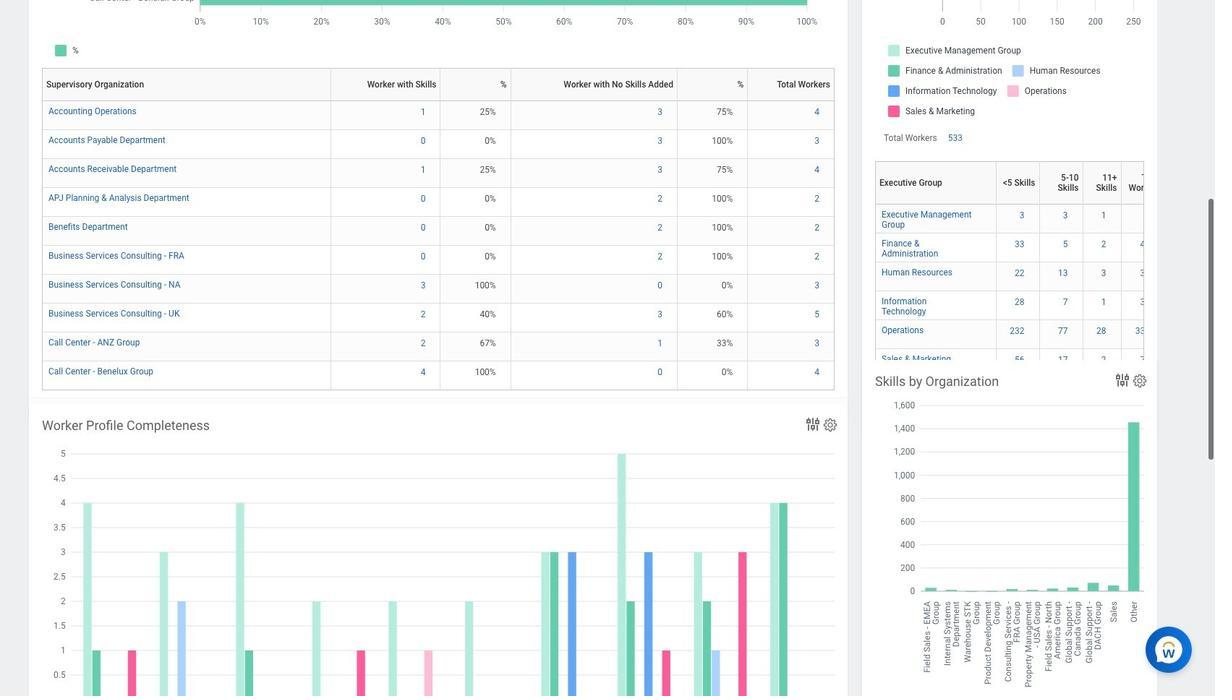 Task type: locate. For each thing, give the bounding box(es) containing it.
0 vertical spatial total workers image
[[1127, 297, 1159, 308]]

4 total workers image from the top
[[1127, 354, 1159, 366]]

1 vertical spatial total workers image
[[1127, 325, 1159, 337]]

skills by organization element
[[862, 360, 1157, 697]]

worker skills band element
[[862, 0, 1165, 438]]

total workers image
[[1127, 297, 1159, 308], [1127, 325, 1159, 337], [1127, 383, 1159, 395]]

configure and view chart data image
[[804, 416, 822, 433]]

1 total workers image from the top
[[1127, 210, 1159, 221]]

2 vertical spatial total workers image
[[1127, 383, 1159, 395]]

3 total workers image from the top
[[1127, 268, 1159, 279]]

2 total workers image from the top
[[1127, 239, 1159, 250]]

3 total workers image from the top
[[1127, 383, 1159, 395]]

total workers image
[[1127, 210, 1159, 221], [1127, 239, 1159, 250], [1127, 268, 1159, 279], [1127, 354, 1159, 366]]



Task type: vqa. For each thing, say whether or not it's contained in the screenshot.
INCREASE
no



Task type: describe. For each thing, give the bounding box(es) containing it.
worker profile completeness element
[[29, 404, 848, 697]]

total element
[[882, 380, 901, 393]]

worker skills snapshot element
[[29, 0, 848, 422]]

1 total workers image from the top
[[1127, 297, 1159, 308]]

2 total workers image from the top
[[1127, 325, 1159, 337]]



